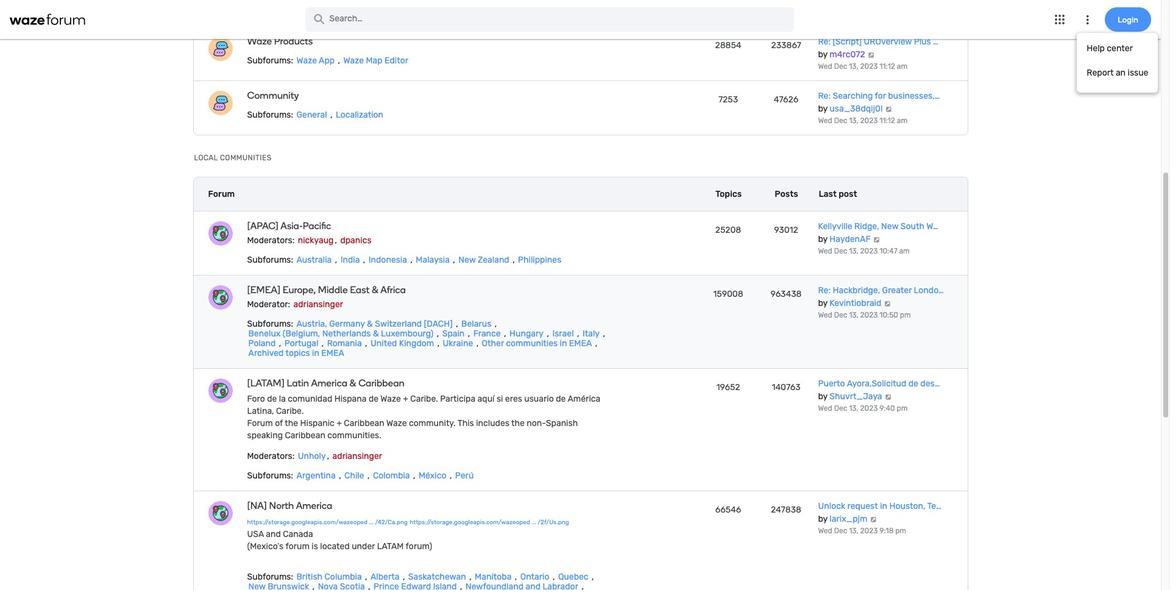Task type: vqa. For each thing, say whether or not it's contained in the screenshot.
Plan A Trip With The Live Map
no



Task type: describe. For each thing, give the bounding box(es) containing it.
, left "spain" link
[[438, 338, 440, 349]]

post
[[839, 189, 858, 199]]

philippines
[[518, 255, 562, 265]]

, right [dach]
[[456, 319, 458, 329]]

159008
[[714, 289, 744, 299]]

, left the spain
[[437, 329, 439, 339]]

, right italy
[[603, 329, 605, 339]]

local communities link
[[194, 154, 272, 162]]

0 horizontal spatial in
[[312, 348, 319, 358]]

no unread posts image for [apac] asia-pacific
[[208, 221, 233, 246]]

[na] north america
[[247, 500, 332, 511]]

communities.
[[328, 430, 381, 441]]

0 horizontal spatial forum
[[208, 189, 235, 199]]

localization link
[[335, 110, 385, 120]]

1 vertical spatial adriansinger
[[333, 451, 382, 462]]

by inside "puerto ayora,solicitud de des… by shuvrt_jaya"
[[818, 391, 828, 402]]

chile link
[[343, 471, 366, 481]]

france
[[474, 329, 501, 339]]

luxembourg)
[[381, 329, 434, 339]]

1 vertical spatial +
[[337, 418, 342, 429]]

0 vertical spatial adriansinger link
[[292, 299, 344, 310]]

manitoba
[[475, 572, 512, 582]]

new zealand link
[[457, 255, 511, 265]]

wed for [na] north america
[[818, 527, 833, 535]]

forum inside [latam] latin america & caribbean foro de la comunidad hispana de waze + caribe. participa aquí si eres usuario de américa latina, caribe. forum of the hispanic + caribbean waze community. this includes the non-spanish speaking caribbean communities.
[[247, 418, 273, 429]]

93012
[[774, 225, 799, 235]]

last
[[819, 189, 837, 199]]

view the latest post image for [emea] europe, middle east & africa
[[884, 301, 892, 307]]

new inside kellyville ridge, new south w… by haydenaf
[[882, 221, 899, 232]]

re: for community
[[818, 37, 831, 47]]

wed for [emea] europe, middle east & africa
[[818, 311, 833, 319]]

[dach]
[[424, 319, 453, 329]]

communication guidelines link
[[291, 6, 400, 16]]

, inside [apac] asia-pacific moderators: nickyaug , dpanics
[[335, 235, 337, 246]]

[emea] europe, middle east & africa link
[[247, 284, 599, 296]]

, left united
[[365, 338, 367, 349]]

larix_pjm
[[830, 514, 868, 524]]

, right unholy
[[327, 451, 329, 462]]

nickyaug link
[[297, 235, 335, 246]]

view the latest post image for waze products
[[868, 52, 875, 58]]

0 vertical spatial +
[[403, 394, 408, 404]]

de right usuario
[[556, 394, 566, 404]]

netherlands
[[322, 329, 371, 339]]

, left other
[[477, 338, 479, 349]]

13, for [latam] latin america & caribbean
[[849, 404, 859, 413]]

poland link
[[247, 338, 277, 349]]

poland
[[248, 338, 276, 349]]

1 vertical spatial adriansinger link
[[331, 451, 384, 462]]

forum locked image for [latam] latin america & caribbean
[[208, 379, 233, 403]]

66546
[[716, 505, 741, 515]]

ukraine
[[443, 338, 473, 349]]

waze left app
[[297, 55, 317, 66]]

, left "chile" link
[[339, 471, 341, 481]]

re: searching for businesses,… link
[[818, 91, 940, 101]]

2023 for [apac] asia-pacific
[[861, 247, 878, 255]]

south
[[901, 221, 925, 232]]

13, for [na] north america
[[849, 527, 859, 535]]

, left manitoba link
[[470, 572, 472, 582]]

2 moderators: from the top
[[247, 451, 295, 462]]

kingdom
[[399, 338, 434, 349]]

11:12 for waze products
[[880, 62, 895, 71]]

, right quebec 'link'
[[592, 572, 594, 582]]

hungary link
[[508, 329, 545, 339]]

zealand
[[478, 255, 509, 265]]

pm for [na] north america
[[896, 527, 907, 535]]

subforums: argentina , chile , colombia , méxico , perú
[[247, 471, 474, 481]]

[apac] asia-pacific link
[[247, 220, 599, 232]]

subforums: austria, germany & switzerland [dach] , belarus , benelux (belgium, netherlands & luxembourg) , spain , france , hungary , israel , italy , poland , portugal , romania , united kingdom , ukraine , other communities in emea , archived topics in emea
[[247, 319, 605, 358]]

wed for community
[[818, 116, 833, 125]]

spain
[[442, 329, 465, 339]]

dec for waze products
[[834, 62, 848, 71]]

ontario link
[[519, 572, 551, 582]]

wed for [apac] asia-pacific
[[818, 247, 833, 255]]

de right hispana
[[369, 394, 379, 404]]

america for north
[[296, 500, 332, 511]]

wed dec 13, 2023 10:47 am
[[818, 247, 910, 255]]

by inside unlock request in houston, te… by larix_pjm
[[818, 514, 828, 524]]

latina,
[[247, 406, 274, 416]]

portugal link
[[283, 338, 320, 349]]

1 vertical spatial new
[[459, 255, 476, 265]]

dec for [apac] asia-pacific
[[834, 247, 848, 255]]

2023 for [latam] latin america & caribbean
[[861, 404, 878, 413]]

[latam]
[[247, 377, 285, 389]]

waze left "community." at the left
[[387, 418, 407, 429]]

kellyville
[[818, 221, 853, 232]]

nickyaug
[[298, 235, 334, 246]]

italy link
[[582, 329, 601, 339]]

de left la
[[267, 394, 277, 404]]

forum)
[[406, 541, 432, 552]]

this
[[458, 418, 474, 429]]

, right israel on the left bottom
[[595, 338, 598, 349]]

19652
[[717, 382, 740, 393]]

alberta
[[371, 572, 400, 582]]

middle
[[318, 284, 348, 296]]

by inside re: searching for businesses,… by usa_38dqij0l
[[818, 104, 828, 114]]

, right poland
[[279, 338, 281, 349]]

, right malaysia
[[453, 255, 455, 265]]

2023 for waze products
[[861, 62, 878, 71]]

adriansinger inside [emea] europe, middle east & africa moderator: adriansinger
[[294, 299, 343, 310]]

australia link
[[295, 255, 333, 265]]

25208
[[716, 225, 742, 235]]

columbia
[[325, 572, 362, 582]]

manitoba link
[[474, 572, 513, 582]]

pm for [latam] latin america & caribbean
[[897, 404, 908, 413]]

subforums: australia , india , indonesia , malaysia , new zealand , philippines
[[247, 255, 562, 265]]

usa
[[247, 529, 264, 540]]

waze left products
[[247, 35, 272, 47]]

puerto ayora,solicitud de des… link
[[818, 379, 940, 389]]

subforums: for subforums: austria, germany & switzerland [dach] , belarus , benelux (belgium, netherlands & luxembourg) , spain , france , hungary , israel , italy , poland , portugal , romania , united kingdom , ukraine , other communities in emea , archived topics in emea
[[247, 319, 293, 329]]

uroverview
[[864, 37, 912, 47]]

subforums: for subforums: australia , india , indonesia , malaysia , new zealand , philippines
[[247, 255, 293, 265]]

2 vertical spatial am
[[900, 247, 910, 255]]

, left 'ontario'
[[515, 572, 517, 582]]

unholy
[[298, 451, 326, 462]]

, left malaysia link
[[411, 255, 413, 265]]

, left méxico 'link'
[[413, 471, 415, 481]]

de inside "puerto ayora,solicitud de des… by shuvrt_jaya"
[[909, 379, 919, 389]]

colombia link
[[372, 471, 411, 481]]

waze down [latam] latin america & caribbean link
[[381, 394, 401, 404]]

view the latest post image for [latam] latin america & caribbean
[[885, 394, 892, 400]]

ontario
[[520, 572, 550, 582]]

dpanics link
[[339, 235, 373, 246]]

waze left map
[[344, 55, 364, 66]]

community
[[247, 90, 299, 101]]

subforums: for subforums: british columbia , alberta , saskatchewan , manitoba , ontario , quebec ,
[[247, 572, 293, 582]]

13, for waze products
[[849, 62, 859, 71]]

, right "chile" link
[[368, 471, 370, 481]]

greater
[[883, 285, 912, 296]]

dec for community
[[834, 116, 848, 125]]

1 horizontal spatial in
[[560, 338, 567, 349]]

/2f/us.png
[[538, 519, 569, 526]]

10:47
[[880, 247, 898, 255]]

america for latin
[[311, 377, 347, 389]]

ayora,solicitud
[[847, 379, 907, 389]]

waze products link
[[247, 35, 599, 47]]

& inside [latam] latin america & caribbean foro de la comunidad hispana de waze + caribe. participa aquí si eres usuario de américa latina, caribe. forum of the hispanic + caribbean waze community. this includes the non-spanish speaking caribbean communities.
[[350, 377, 356, 389]]

7253
[[719, 94, 738, 105]]

is
[[312, 541, 318, 552]]

subforums: for subforums: waze app , waze map editor
[[247, 55, 293, 66]]

kellyville ridge, new south w… link
[[818, 221, 939, 232]]

indonesia
[[369, 255, 407, 265]]

, right ontario link
[[553, 572, 555, 582]]

israel
[[553, 329, 574, 339]]

wed for [latam] latin america & caribbean
[[818, 404, 833, 413]]

, right belarus link
[[495, 319, 497, 329]]

hungary
[[510, 329, 544, 339]]

kevintiobraid link
[[830, 298, 882, 308]]

wed dec 13, 2023 11:12 am for waze products
[[818, 62, 908, 71]]

wed dec 13, 2023 9:18 pm
[[818, 527, 907, 535]]

waze products
[[247, 35, 313, 47]]

1 ... from the left
[[369, 519, 374, 526]]

localization
[[336, 110, 384, 120]]

by inside kellyville ridge, new south w… by haydenaf
[[818, 234, 828, 244]]

of
[[275, 418, 283, 429]]

0 horizontal spatial emea
[[321, 348, 344, 358]]

archived topics in emea link
[[247, 348, 346, 358]]

1 vertical spatial caribbean
[[344, 418, 385, 429]]

dec for [na] north america
[[834, 527, 848, 535]]

, right other
[[504, 329, 506, 339]]

, left india link
[[335, 255, 337, 265]]

unholy link
[[297, 451, 327, 462]]

forum
[[286, 541, 310, 552]]



Task type: locate. For each thing, give the bounding box(es) containing it.
4 13, from the top
[[849, 311, 859, 319]]

2 11:12 from the top
[[880, 116, 895, 125]]

view the latest post image up 9:40
[[885, 394, 892, 400]]

4 2023 from the top
[[861, 311, 878, 319]]

& inside [emea] europe, middle east & africa moderator: adriansinger
[[372, 284, 379, 296]]

6 by from the top
[[818, 514, 828, 524]]

1 re: from the top
[[818, 37, 831, 47]]

3 subforums: from the top
[[247, 255, 293, 265]]

2 the from the left
[[512, 418, 525, 429]]

dec for [latam] latin america & caribbean
[[834, 404, 848, 413]]

wed down unlock
[[818, 527, 833, 535]]

3 2023 from the top
[[861, 247, 878, 255]]

community.
[[409, 418, 456, 429]]

des…
[[921, 379, 940, 389]]

view the latest post image down re: [script] uroverview plus … link
[[868, 52, 875, 58]]

emea
[[569, 338, 592, 349], [321, 348, 344, 358]]

america inside [latam] latin america & caribbean foro de la comunidad hispana de waze + caribe. participa aquí si eres usuario de américa latina, caribe. forum of the hispanic + caribbean waze community. this includes the non-spanish speaking caribbean communities.
[[311, 377, 347, 389]]

1 vertical spatial caribe.
[[276, 406, 304, 416]]

comunidad
[[288, 394, 332, 404]]

france link
[[472, 329, 502, 339]]

1 the from the left
[[285, 418, 298, 429]]

products
[[274, 35, 313, 47]]

subforums: up north
[[247, 471, 293, 481]]

, left israel link
[[547, 329, 549, 339]]

am down uroverview
[[897, 62, 908, 71]]

3 13, from the top
[[849, 247, 859, 255]]

caribbean down hispanic
[[285, 430, 326, 441]]

, right alberta link
[[403, 572, 405, 582]]

11:12 for community
[[880, 116, 895, 125]]

0 vertical spatial new
[[882, 221, 899, 232]]

[apac] asia-pacific moderators: nickyaug , dpanics
[[247, 220, 372, 246]]

[apac]
[[247, 220, 279, 232]]

waze map editor link
[[342, 55, 410, 66]]

wed dec 13, 2023 11:12 am down "m4rc072" link
[[818, 62, 908, 71]]

adriansinger link up chile
[[331, 451, 384, 462]]

1 11:12 from the top
[[880, 62, 895, 71]]

5 2023 from the top
[[861, 404, 878, 413]]

, right general
[[330, 110, 333, 120]]

2 dec from the top
[[834, 116, 848, 125]]

2023 for [na] north america
[[861, 527, 878, 535]]

america up comunidad
[[311, 377, 347, 389]]

re: hackbridge, greater londo… by kevintiobraid
[[818, 285, 944, 308]]

dec down the m4rc072
[[834, 62, 848, 71]]

[script]
[[833, 37, 862, 47]]

2023 down shuvrt_jaya
[[861, 404, 878, 413]]

2 subforums: from the top
[[247, 110, 293, 120]]

2023 for community
[[861, 116, 878, 125]]

in right topics
[[312, 348, 319, 358]]

1 forum locked image from the top
[[208, 285, 233, 310]]

, left perú link
[[450, 471, 452, 481]]

dec down haydenaf link in the right of the page
[[834, 247, 848, 255]]

unlock
[[818, 501, 846, 511]]

4 dec from the top
[[834, 311, 848, 319]]

2 https://storage.googleapis.com/wazeoped from the left
[[410, 519, 530, 526]]

13, down "m4rc072" link
[[849, 62, 859, 71]]

germany
[[329, 319, 365, 329]]

11:12 down re: searching for businesses,… by usa_38dqij0l
[[880, 116, 895, 125]]

by down kellyville
[[818, 234, 828, 244]]

by
[[818, 49, 828, 60], [818, 104, 828, 114], [818, 234, 828, 244], [818, 298, 828, 308], [818, 391, 828, 402], [818, 514, 828, 524]]

1 horizontal spatial view the latest post image
[[884, 301, 892, 307]]

0 vertical spatial moderators:
[[247, 235, 295, 246]]

subforums: inside subforums: austria, germany & switzerland [dach] , belarus , benelux (belgium, netherlands & luxembourg) , spain , france , hungary , israel , italy , poland , portugal , romania , united kingdom , ukraine , other communities in emea , archived topics in emea
[[247, 319, 293, 329]]

0 horizontal spatial caribe.
[[276, 406, 304, 416]]

in right request
[[880, 501, 888, 511]]

view the latest post image
[[885, 106, 893, 112], [873, 237, 881, 243], [885, 394, 892, 400], [870, 516, 878, 522]]

re: inside re: searching for businesses,… by usa_38dqij0l
[[818, 91, 831, 101]]

re: left [script]
[[818, 37, 831, 47]]

1 horizontal spatial +
[[403, 394, 408, 404]]

1 vertical spatial view the latest post image
[[884, 301, 892, 307]]

2 no unread posts image from the top
[[208, 501, 233, 526]]

saskatchewan
[[408, 572, 466, 582]]

latin
[[287, 377, 309, 389]]

0 horizontal spatial view the latest post image
[[868, 52, 875, 58]]

re: for [latam] latin america & caribbean
[[818, 285, 831, 296]]

la
[[279, 394, 286, 404]]

perú link
[[454, 471, 475, 481]]

forum locked image for [emea] europe, middle east & africa
[[208, 285, 233, 310]]

5 subforums: from the top
[[247, 471, 293, 481]]

, right india link
[[363, 255, 365, 265]]

subforums: down waze products
[[247, 55, 293, 66]]

non-
[[527, 418, 546, 429]]

subforums: waze app , waze map editor
[[247, 55, 408, 66]]

0 vertical spatial caribe.
[[410, 394, 438, 404]]

1 vertical spatial forum locked image
[[208, 379, 233, 403]]

usa_38dqij0l link
[[830, 104, 883, 114]]

pm for [emea] europe, middle east & africa
[[900, 311, 911, 319]]

belarus link
[[460, 319, 493, 329]]

pm right 9:40
[[897, 404, 908, 413]]

9:18
[[880, 527, 894, 535]]

forum down local communities
[[208, 189, 235, 199]]

6 2023 from the top
[[861, 527, 878, 535]]

dec down 'kevintiobraid' link
[[834, 311, 848, 319]]

1 vertical spatial pm
[[897, 404, 908, 413]]

dec for [emea] europe, middle east & africa
[[834, 311, 848, 319]]

0 horizontal spatial the
[[285, 418, 298, 429]]

the right of
[[285, 418, 298, 429]]

13, for [emea] europe, middle east & africa
[[849, 311, 859, 319]]

pm right 9:18
[[896, 527, 907, 535]]

13, for community
[[849, 116, 859, 125]]

4 subforums: from the top
[[247, 319, 293, 329]]

, right portugal link
[[322, 338, 324, 349]]

communities
[[506, 338, 558, 349]]

dec
[[834, 62, 848, 71], [834, 116, 848, 125], [834, 247, 848, 255], [834, 311, 848, 319], [834, 404, 848, 413], [834, 527, 848, 535]]

1 horizontal spatial new
[[882, 221, 899, 232]]

chile
[[344, 471, 364, 481]]

moderators: down speaking
[[247, 451, 295, 462]]

re: searching for businesses,… by usa_38dqij0l
[[818, 91, 940, 114]]

pacific
[[303, 220, 331, 232]]

13, down larix_pjm link
[[849, 527, 859, 535]]

3 by from the top
[[818, 234, 828, 244]]

dec down shuvrt_jaya link
[[834, 404, 848, 413]]

1 horizontal spatial forum
[[247, 418, 273, 429]]

puerto ayora,solicitud de des… by shuvrt_jaya
[[818, 379, 940, 402]]

te…
[[928, 501, 942, 511]]

plus
[[914, 37, 931, 47]]

wed dec 13, 2023 11:12 am down usa_38dqij0l
[[818, 116, 908, 125]]

asia-
[[281, 220, 303, 232]]

3 wed from the top
[[818, 247, 833, 255]]

0 vertical spatial re:
[[818, 37, 831, 47]]

view the latest post image for community
[[885, 106, 893, 112]]

13, down shuvrt_jaya
[[849, 404, 859, 413]]

1 horizontal spatial emea
[[569, 338, 592, 349]]

[na] north america link
[[247, 500, 599, 511]]

no unread posts image left "[na]"
[[208, 501, 233, 526]]

0 vertical spatial wed dec 13, 2023 11:12 am
[[818, 62, 908, 71]]

app
[[319, 55, 335, 66]]

subforums: up the '[emea]'
[[247, 255, 293, 265]]

0 horizontal spatial +
[[337, 418, 342, 429]]

kevintiobraid
[[830, 298, 882, 308]]

1 by from the top
[[818, 49, 828, 60]]

0 horizontal spatial new
[[459, 255, 476, 265]]

& right east
[[372, 284, 379, 296]]

, right 'zealand'
[[513, 255, 515, 265]]

méxico link
[[418, 471, 448, 481]]

unlock request in houston, te… link
[[818, 501, 942, 511]]

2 horizontal spatial in
[[880, 501, 888, 511]]

6 13, from the top
[[849, 527, 859, 535]]

romania
[[327, 338, 362, 349]]

0 vertical spatial america
[[311, 377, 347, 389]]

re:
[[818, 37, 831, 47], [818, 91, 831, 101], [818, 285, 831, 296]]

no unread posts image
[[208, 221, 233, 246], [208, 501, 233, 526]]

view the latest post image up 10:50
[[884, 301, 892, 307]]

, left the dpanics link
[[335, 235, 337, 246]]

local communities
[[194, 154, 272, 162]]

0 vertical spatial no unread posts image
[[208, 221, 233, 246]]

0 horizontal spatial ...
[[369, 519, 374, 526]]

malaysia
[[416, 255, 450, 265]]

6 dec from the top
[[834, 527, 848, 535]]

6 subforums: from the top
[[247, 572, 293, 582]]

+ up communities.
[[337, 418, 342, 429]]

haydenaf
[[830, 234, 871, 244]]

[emea]
[[247, 284, 281, 296]]

0 vertical spatial adriansinger
[[294, 299, 343, 310]]

wed for waze products
[[818, 62, 833, 71]]

spanish
[[546, 418, 578, 429]]

view the latest post image
[[868, 52, 875, 58], [884, 301, 892, 307]]

houston,
[[890, 501, 926, 511]]

0 horizontal spatial https://storage.googleapis.com/wazeoped
[[247, 519, 368, 526]]

2023 for [emea] europe, middle east & africa
[[861, 311, 878, 319]]

benelux
[[248, 329, 281, 339]]

archived
[[248, 348, 284, 358]]

wed down kevintiobraid
[[818, 311, 833, 319]]

& up hispana
[[350, 377, 356, 389]]

forum down latina, on the left bottom
[[247, 418, 273, 429]]

caribbean up hispana
[[359, 377, 405, 389]]

2 forum locked image from the top
[[208, 379, 233, 403]]

forum locked image
[[208, 285, 233, 310], [208, 379, 233, 403]]

5 dec from the top
[[834, 404, 848, 413]]

am for community
[[897, 116, 908, 125]]

1 vertical spatial wed dec 13, 2023 11:12 am
[[818, 116, 908, 125]]

1 2023 from the top
[[861, 62, 878, 71]]

0 vertical spatial am
[[897, 62, 908, 71]]

participa
[[440, 394, 476, 404]]

1 vertical spatial 11:12
[[880, 116, 895, 125]]

1 horizontal spatial caribe.
[[410, 394, 438, 404]]

wed down "m4rc072" link
[[818, 62, 833, 71]]

1 vertical spatial no unread posts image
[[208, 501, 233, 526]]

2 vertical spatial caribbean
[[285, 430, 326, 441]]

3 re: from the top
[[818, 285, 831, 296]]

3 dec from the top
[[834, 247, 848, 255]]

view the latest post image down kellyville ridge, new south w… link
[[873, 237, 881, 243]]

1 13, from the top
[[849, 62, 859, 71]]

2 2023 from the top
[[861, 116, 878, 125]]

subforums: down community
[[247, 110, 293, 120]]

, left alberta
[[365, 572, 367, 582]]

shuvrt_jaya
[[830, 391, 883, 402]]

quebec
[[558, 572, 589, 582]]

ridge,
[[855, 221, 880, 232]]

moderator:
[[247, 299, 290, 310]]

méxico
[[419, 471, 447, 481]]

&
[[372, 284, 379, 296], [367, 319, 373, 329], [373, 329, 379, 339], [350, 377, 356, 389]]

re: left searching
[[818, 91, 831, 101]]

2023 down 'kevintiobraid' link
[[861, 311, 878, 319]]

by left "m4rc072" link
[[818, 49, 828, 60]]

1 dec from the top
[[834, 62, 848, 71]]

view the latest post image down unlock request in houston, te… link at right
[[870, 516, 878, 522]]

by inside re: hackbridge, greater londo… by kevintiobraid
[[818, 298, 828, 308]]

9:40
[[880, 404, 895, 413]]

italy
[[583, 329, 600, 339]]

10:50
[[880, 311, 899, 319]]

forum locked image left 'foro'
[[208, 379, 233, 403]]

0 vertical spatial caribbean
[[359, 377, 405, 389]]

2023 left 10:47
[[861, 247, 878, 255]]

2023 left 9:18
[[861, 527, 878, 535]]

hispanic
[[300, 418, 335, 429]]

1 horizontal spatial ...
[[532, 519, 536, 526]]

alberta link
[[369, 572, 401, 582]]

subforums: for subforums: argentina , chile , colombia , méxico , perú
[[247, 471, 293, 481]]

1 vertical spatial am
[[897, 116, 908, 125]]

1 moderators: from the top
[[247, 235, 295, 246]]

by down unlock
[[818, 514, 828, 524]]

last post
[[819, 189, 858, 199]]

2 ... from the left
[[532, 519, 536, 526]]

4 wed from the top
[[818, 311, 833, 319]]

waze app link
[[295, 55, 336, 66]]

5 13, from the top
[[849, 404, 859, 413]]

1 vertical spatial moderators:
[[247, 451, 295, 462]]

0 vertical spatial forum
[[208, 189, 235, 199]]

247838
[[771, 505, 802, 515]]

5 by from the top
[[818, 391, 828, 402]]

quebec link
[[557, 572, 590, 582]]

, right "spain" link
[[468, 329, 470, 339]]

businesses,…
[[888, 91, 940, 101]]

1 wed dec 13, 2023 11:12 am from the top
[[818, 62, 908, 71]]

pm right 10:50
[[900, 311, 911, 319]]

request
[[848, 501, 878, 511]]

foro
[[247, 394, 265, 404]]

1 vertical spatial forum
[[247, 418, 273, 429]]

... left /2f/us.png
[[532, 519, 536, 526]]

by left kevintiobraid
[[818, 298, 828, 308]]

& right netherlands
[[373, 329, 379, 339]]

re: inside re: hackbridge, greater londo… by kevintiobraid
[[818, 285, 831, 296]]

view the latest post image for [na] north america
[[870, 516, 878, 522]]

subforums: for subforums: general , localization
[[247, 110, 293, 120]]

argentina
[[297, 471, 336, 481]]

wed dec 13, 2023 11:12 am
[[818, 62, 908, 71], [818, 116, 908, 125]]

…
[[933, 37, 939, 47]]

0 vertical spatial view the latest post image
[[868, 52, 875, 58]]

caribbean up communities.
[[344, 418, 385, 429]]

4 by from the top
[[818, 298, 828, 308]]

2 by from the top
[[818, 104, 828, 114]]

0 vertical spatial forum locked image
[[208, 285, 233, 310]]

no unread posts image left "[apac]"
[[208, 221, 233, 246]]

, right app
[[338, 55, 340, 66]]

wed dec 13, 2023 11:12 am for community
[[818, 116, 908, 125]]

moderators: inside [apac] asia-pacific moderators: nickyaug , dpanics
[[247, 235, 295, 246]]

view the latest post image for [apac] asia-pacific
[[873, 237, 881, 243]]

moderators: down "[apac]"
[[247, 235, 295, 246]]

am for waze products
[[897, 62, 908, 71]]

local
[[194, 154, 218, 162]]

0 vertical spatial pm
[[900, 311, 911, 319]]

1 horizontal spatial the
[[512, 418, 525, 429]]

belarus
[[462, 319, 492, 329]]

, left italy
[[577, 329, 579, 339]]

[latam] latin america & caribbean link
[[247, 377, 599, 389]]

2 wed from the top
[[818, 116, 833, 125]]

larix_pjm link
[[830, 514, 868, 524]]

1 horizontal spatial https://storage.googleapis.com/wazeoped
[[410, 519, 530, 526]]

1 wed from the top
[[818, 62, 833, 71]]

2 wed dec 13, 2023 11:12 am from the top
[[818, 116, 908, 125]]

caribe. down [latam] latin america & caribbean link
[[410, 394, 438, 404]]

13, down haydenaf
[[849, 247, 859, 255]]

in inside unlock request in houston, te… by larix_pjm
[[880, 501, 888, 511]]

the left non-
[[512, 418, 525, 429]]

1 https://storage.googleapis.com/wazeoped from the left
[[247, 519, 368, 526]]

view the latest post image down for
[[885, 106, 893, 112]]

usuario
[[524, 394, 554, 404]]

am right 10:47
[[900, 247, 910, 255]]

& right germany
[[367, 319, 373, 329]]

+ down [latam] latin america & caribbean link
[[403, 394, 408, 404]]

caribe. down la
[[276, 406, 304, 416]]

re: inside re: [script] uroverview plus … by m4rc072
[[818, 37, 831, 47]]

13, down usa_38dqij0l
[[849, 116, 859, 125]]

topics
[[286, 348, 310, 358]]

by down puerto
[[818, 391, 828, 402]]

2 vertical spatial re:
[[818, 285, 831, 296]]

austria, germany & switzerland [dach] link
[[295, 319, 454, 329]]

5 wed from the top
[[818, 404, 833, 413]]

... left /42/ca.png
[[369, 519, 374, 526]]

2 vertical spatial pm
[[896, 527, 907, 535]]

1 vertical spatial re:
[[818, 91, 831, 101]]

wed
[[818, 62, 833, 71], [818, 116, 833, 125], [818, 247, 833, 255], [818, 311, 833, 319], [818, 404, 833, 413], [818, 527, 833, 535]]

by left usa_38dqij0l
[[818, 104, 828, 114]]

https://storage.googleapis.com/wazeoped up canada
[[247, 519, 368, 526]]

adriansinger link up austria,
[[292, 299, 344, 310]]

2 13, from the top
[[849, 116, 859, 125]]

2 re: from the top
[[818, 91, 831, 101]]

under
[[352, 541, 375, 552]]

switzerland
[[375, 319, 422, 329]]

13, for [apac] asia-pacific
[[849, 247, 859, 255]]

new
[[882, 221, 899, 232], [459, 255, 476, 265]]

by inside re: [script] uroverview plus … by m4rc072
[[818, 49, 828, 60]]

1 vertical spatial america
[[296, 500, 332, 511]]

benelux (belgium, netherlands & luxembourg) link
[[247, 329, 435, 339]]

subforums:
[[247, 55, 293, 66], [247, 110, 293, 120], [247, 255, 293, 265], [247, 319, 293, 329], [247, 471, 293, 481], [247, 572, 293, 582]]

topics
[[716, 189, 742, 199]]

1 no unread posts image from the top
[[208, 221, 233, 246]]

2023 down usa_38dqij0l
[[861, 116, 878, 125]]

6 wed from the top
[[818, 527, 833, 535]]

no unread posts image for [na] north america
[[208, 501, 233, 526]]

0 vertical spatial 11:12
[[880, 62, 895, 71]]

1 subforums: from the top
[[247, 55, 293, 66]]

[na]
[[247, 500, 267, 511]]



